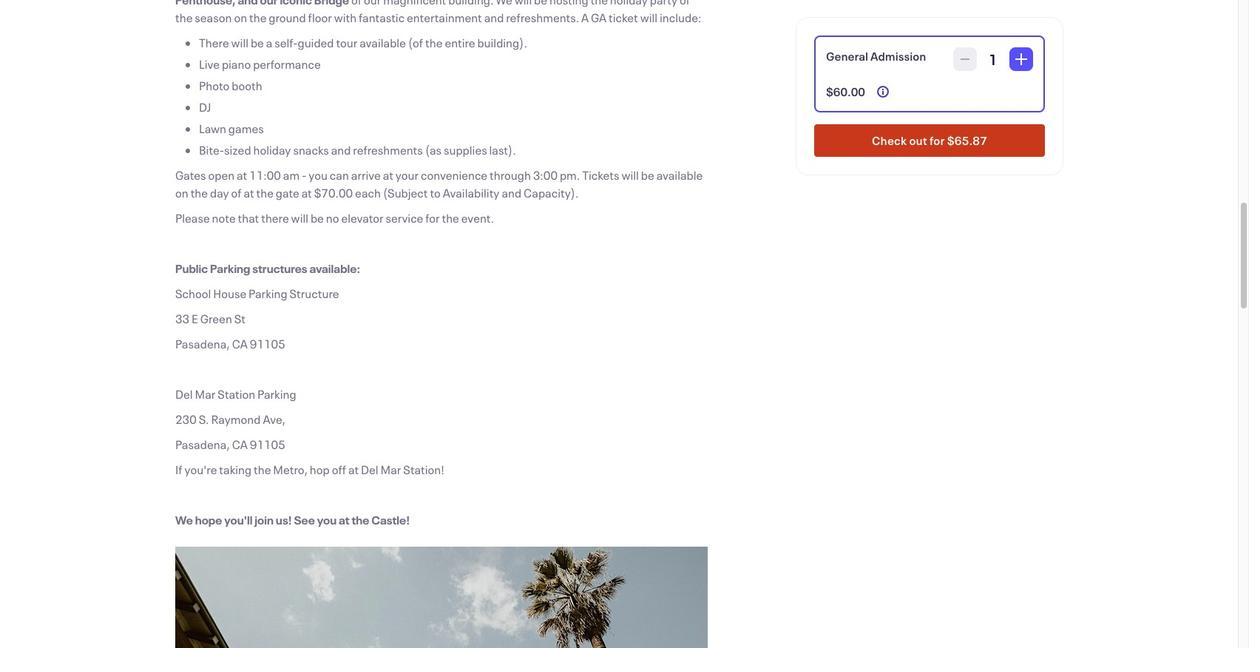 Task type: locate. For each thing, give the bounding box(es) containing it.
1 pasadena, ca 91105 from the top
[[175, 336, 285, 351]]

st
[[234, 311, 246, 326]]

0 vertical spatial on
[[234, 10, 247, 25]]

on down gates
[[175, 185, 188, 200]]

the right for
[[442, 210, 459, 226]]

our
[[364, 0, 381, 7]]

available:
[[310, 260, 361, 276]]

event.
[[461, 210, 494, 226]]

you inside gates open at 11:00 am - you can arrive at your convenience through 3:00 pm. tickets will be available on the day of at the gate at $70.00 each (subject to availability and capacity).
[[309, 167, 328, 183]]

of up include:
[[680, 0, 690, 7]]

0 horizontal spatial on
[[175, 185, 188, 200]]

available
[[360, 35, 406, 50], [657, 167, 703, 183]]

magnificent
[[383, 0, 446, 7]]

the right (of
[[425, 35, 443, 50]]

0 horizontal spatial we
[[175, 512, 193, 527]]

you right see
[[317, 512, 337, 527]]

and inside of our magnificent building. we will be hosting the holiday party of the season on the ground floor with fantastic entertainment and refreshments. a ga ticket will include:
[[484, 10, 504, 25]]

0 horizontal spatial available
[[360, 35, 406, 50]]

2 horizontal spatial of
[[680, 0, 690, 7]]

del
[[175, 386, 193, 402], [361, 462, 378, 477]]

green
[[200, 311, 232, 326]]

be left a
[[251, 35, 264, 50]]

0 vertical spatial available
[[360, 35, 406, 50]]

0 vertical spatial you
[[309, 167, 328, 183]]

1 horizontal spatial mar
[[381, 462, 401, 477]]

ca down raymond
[[232, 436, 248, 452]]

1 vertical spatial you
[[317, 512, 337, 527]]

ca down st
[[232, 336, 248, 351]]

we right building.
[[496, 0, 513, 7]]

and up can
[[331, 142, 351, 158]]

2 vertical spatial and
[[502, 185, 522, 200]]

parking down public parking structures available:
[[249, 286, 287, 301]]

91105
[[250, 336, 285, 351], [250, 436, 285, 452]]

1 vertical spatial on
[[175, 185, 188, 200]]

we
[[496, 0, 513, 7], [175, 512, 193, 527]]

of our magnificent building. we will be hosting the holiday party of the season on the ground floor with fantastic entertainment and refreshments. a ga ticket will include:
[[175, 0, 702, 25]]

1 horizontal spatial available
[[657, 167, 703, 183]]

the
[[591, 0, 608, 7], [175, 10, 193, 25], [249, 10, 267, 25], [425, 35, 443, 50], [191, 185, 208, 200], [256, 185, 274, 200], [442, 210, 459, 226], [254, 462, 271, 477], [352, 512, 369, 527]]

1 horizontal spatial on
[[234, 10, 247, 25]]

parking
[[210, 260, 250, 276], [249, 286, 287, 301], [258, 386, 296, 402]]

pasadena, ca 91105
[[175, 336, 285, 351], [175, 436, 285, 452]]

you for can
[[309, 167, 328, 183]]

if you're taking the metro, hop off at del mar station!
[[175, 462, 444, 477]]

1 vertical spatial del
[[361, 462, 378, 477]]

mar left station! in the left bottom of the page
[[381, 462, 401, 477]]

you right - at the left top of the page
[[309, 167, 328, 183]]

0 vertical spatial 91105
[[250, 336, 285, 351]]

pasadena, down the e
[[175, 336, 230, 351]]

off
[[332, 462, 346, 477]]

0 vertical spatial ca
[[232, 336, 248, 351]]

the down gates
[[191, 185, 208, 200]]

ca
[[232, 336, 248, 351], [232, 436, 248, 452]]

you
[[309, 167, 328, 183], [317, 512, 337, 527]]

pasadena, ca 91105 down '230 s. raymond ave,'
[[175, 436, 285, 452]]

pasadena, ca 91105 down st
[[175, 336, 285, 351]]

0 horizontal spatial mar
[[195, 386, 216, 402]]

the inside there will be a self-guided tour available (of the entire building). live piano performance photo booth dj lawn games bite-sized holiday snacks and refreshments (as supplies last).
[[425, 35, 443, 50]]

1 vertical spatial and
[[331, 142, 351, 158]]

if
[[175, 462, 182, 477]]

that
[[238, 210, 259, 226]]

1 vertical spatial pasadena,
[[175, 436, 230, 452]]

230
[[175, 411, 197, 427]]

the left season
[[175, 10, 193, 25]]

(of
[[408, 35, 423, 50]]

holiday inside there will be a self-guided tour available (of the entire building). live piano performance photo booth dj lawn games bite-sized holiday snacks and refreshments (as supplies last).
[[253, 142, 291, 158]]

e
[[192, 311, 198, 326]]

bite-
[[199, 142, 224, 158]]

be
[[534, 0, 547, 7], [251, 35, 264, 50], [641, 167, 655, 183], [311, 210, 324, 226]]

be inside of our magnificent building. we will be hosting the holiday party of the season on the ground floor with fantastic entertainment and refreshments. a ga ticket will include:
[[534, 0, 547, 7]]

will up piano
[[231, 35, 249, 50]]

1 vertical spatial ca
[[232, 436, 248, 452]]

2 pasadena, ca 91105 from the top
[[175, 436, 285, 452]]

0 vertical spatial del
[[175, 386, 193, 402]]

we inside of our magnificent building. we will be hosting the holiday party of the season on the ground floor with fantastic entertainment and refreshments. a ga ticket will include:
[[496, 0, 513, 7]]

and inside gates open at 11:00 am - you can arrive at your convenience through 3:00 pm. tickets will be available on the day of at the gate at $70.00 each (subject to availability and capacity).
[[502, 185, 522, 200]]

sized
[[224, 142, 251, 158]]

holiday up ticket
[[610, 0, 648, 7]]

del up 230 at bottom left
[[175, 386, 193, 402]]

of
[[351, 0, 362, 7], [680, 0, 690, 7], [231, 185, 242, 200]]

1 vertical spatial 91105
[[250, 436, 285, 452]]

be inside there will be a self-guided tour available (of the entire building). live piano performance photo booth dj lawn games bite-sized holiday snacks and refreshments (as supplies last).
[[251, 35, 264, 50]]

available inside there will be a self-guided tour available (of the entire building). live piano performance photo booth dj lawn games bite-sized holiday snacks and refreshments (as supplies last).
[[360, 35, 406, 50]]

will right there
[[291, 210, 309, 226]]

available inside gates open at 11:00 am - you can arrive at your convenience through 3:00 pm. tickets will be available on the day of at the gate at $70.00 each (subject to availability and capacity).
[[657, 167, 703, 183]]

be right tickets
[[641, 167, 655, 183]]

pm.
[[560, 167, 580, 183]]

we left the hope
[[175, 512, 193, 527]]

mar
[[195, 386, 216, 402], [381, 462, 401, 477]]

mar up the s.
[[195, 386, 216, 402]]

1 vertical spatial we
[[175, 512, 193, 527]]

service
[[386, 210, 423, 226]]

on
[[234, 10, 247, 25], [175, 185, 188, 200]]

0 vertical spatial parking
[[210, 260, 250, 276]]

photo
[[199, 78, 230, 93]]

there
[[261, 210, 289, 226]]

hosting
[[550, 0, 589, 7]]

0 horizontal spatial holiday
[[253, 142, 291, 158]]

building).
[[477, 35, 527, 50]]

del right off
[[361, 462, 378, 477]]

1 horizontal spatial holiday
[[610, 0, 648, 7]]

1 vertical spatial holiday
[[253, 142, 291, 158]]

tour
[[336, 35, 358, 50]]

on right season
[[234, 10, 247, 25]]

1 vertical spatial mar
[[381, 462, 401, 477]]

be up refreshments.
[[534, 0, 547, 7]]

0 horizontal spatial of
[[231, 185, 242, 200]]

and
[[484, 10, 504, 25], [331, 142, 351, 158], [502, 185, 522, 200]]

of inside gates open at 11:00 am - you can arrive at your convenience through 3:00 pm. tickets will be available on the day of at the gate at $70.00 each (subject to availability and capacity).
[[231, 185, 242, 200]]

91105 down school house parking structure
[[250, 336, 285, 351]]

1 horizontal spatial we
[[496, 0, 513, 7]]

0 vertical spatial holiday
[[610, 0, 648, 7]]

at
[[237, 167, 247, 183], [383, 167, 393, 183], [244, 185, 254, 200], [302, 185, 312, 200], [348, 462, 359, 477], [339, 512, 350, 527]]

note
[[212, 210, 236, 226]]

the up a
[[249, 10, 267, 25]]

0 vertical spatial pasadena, ca 91105
[[175, 336, 285, 351]]

0 vertical spatial we
[[496, 0, 513, 7]]

2 vertical spatial parking
[[258, 386, 296, 402]]

0 vertical spatial pasadena,
[[175, 336, 230, 351]]

gates
[[175, 167, 206, 183]]

of right day
[[231, 185, 242, 200]]

1 vertical spatial pasadena, ca 91105
[[175, 436, 285, 452]]

parking up ave, at the left bottom
[[258, 386, 296, 402]]

will right tickets
[[622, 167, 639, 183]]

230 s. raymond ave,
[[175, 411, 286, 427]]

the down 11:00
[[256, 185, 274, 200]]

include:
[[660, 10, 702, 25]]

pasadena, down the s.
[[175, 436, 230, 452]]

of left our
[[351, 0, 362, 7]]

holiday up 11:00
[[253, 142, 291, 158]]

3:00
[[533, 167, 558, 183]]

2 ca from the top
[[232, 436, 248, 452]]

with
[[334, 10, 357, 25]]

and down through at the top of the page
[[502, 185, 522, 200]]

and up the building).
[[484, 10, 504, 25]]

at down 11:00
[[244, 185, 254, 200]]

0 vertical spatial mar
[[195, 386, 216, 402]]

live
[[199, 56, 220, 72]]

91105 down ave, at the left bottom
[[250, 436, 285, 452]]

will
[[515, 0, 532, 7], [640, 10, 658, 25], [231, 35, 249, 50], [622, 167, 639, 183], [291, 210, 309, 226]]

parking up house
[[210, 260, 250, 276]]

structure
[[290, 286, 339, 301]]

see
[[294, 512, 315, 527]]

to
[[430, 185, 441, 200]]

school house parking structure
[[175, 286, 339, 301]]

1 pasadena, from the top
[[175, 336, 230, 351]]

0 vertical spatial and
[[484, 10, 504, 25]]

1 vertical spatial available
[[657, 167, 703, 183]]



Task type: describe. For each thing, give the bounding box(es) containing it.
2 91105 from the top
[[250, 436, 285, 452]]

capacity).
[[524, 185, 579, 200]]

at right off
[[348, 462, 359, 477]]

1 vertical spatial parking
[[249, 286, 287, 301]]

dj
[[199, 99, 211, 115]]

please
[[175, 210, 210, 226]]

gates open at 11:00 am - you can arrive at your convenience through 3:00 pm. tickets will be available on the day of at the gate at $70.00 each (subject to availability and capacity).
[[175, 167, 703, 200]]

guided
[[298, 35, 334, 50]]

the left castle! in the bottom of the page
[[352, 512, 369, 527]]

day
[[210, 185, 229, 200]]

refreshments
[[353, 142, 423, 158]]

entertainment
[[407, 10, 482, 25]]

1 horizontal spatial del
[[361, 462, 378, 477]]

on inside of our magnificent building. we will be hosting the holiday party of the season on the ground floor with fantastic entertainment and refreshments. a ga ticket will include:
[[234, 10, 247, 25]]

convenience
[[421, 167, 488, 183]]

a
[[582, 10, 589, 25]]

fantastic
[[359, 10, 405, 25]]

metro,
[[273, 462, 308, 477]]

there will be a self-guided tour available (of the entire building). live piano performance photo booth dj lawn games bite-sized holiday snacks and refreshments (as supplies last).
[[199, 35, 527, 158]]

availability
[[443, 185, 500, 200]]

performance
[[253, 56, 321, 72]]

can
[[330, 167, 349, 183]]

hop
[[310, 462, 330, 477]]

the up ga
[[591, 0, 608, 7]]

lawn
[[199, 121, 226, 136]]

at right see
[[339, 512, 350, 527]]

will up refreshments.
[[515, 0, 532, 7]]

holiday inside of our magnificent building. we will be hosting the holiday party of the season on the ground floor with fantastic entertainment and refreshments. a ga ticket will include:
[[610, 0, 648, 7]]

snacks
[[293, 142, 329, 158]]

will inside there will be a self-guided tour available (of the entire building). live piano performance photo booth dj lawn games bite-sized holiday snacks and refreshments (as supplies last).
[[231, 35, 249, 50]]

taking
[[219, 462, 252, 477]]

supplies
[[444, 142, 487, 158]]

will down party
[[640, 10, 658, 25]]

you for at
[[317, 512, 337, 527]]

school
[[175, 286, 211, 301]]

there
[[199, 35, 229, 50]]

through
[[490, 167, 531, 183]]

arrive
[[351, 167, 381, 183]]

self-
[[275, 35, 298, 50]]

party
[[650, 0, 678, 7]]

open
[[208, 167, 235, 183]]

33
[[175, 311, 190, 326]]

be inside gates open at 11:00 am - you can arrive at your convenience through 3:00 pm. tickets will be available on the day of at the gate at $70.00 each (subject to availability and capacity).
[[641, 167, 655, 183]]

del mar station parking
[[175, 386, 296, 402]]

(as
[[425, 142, 442, 158]]

you'll
[[224, 512, 253, 527]]

house
[[213, 286, 247, 301]]

each
[[355, 185, 381, 200]]

at left your
[[383, 167, 393, 183]]

a
[[266, 35, 273, 50]]

ground
[[269, 10, 306, 25]]

public parking structures available:
[[175, 260, 361, 276]]

raymond
[[211, 411, 261, 427]]

1 horizontal spatial of
[[351, 0, 362, 7]]

2 pasadena, from the top
[[175, 436, 230, 452]]

we hope you'll join us! see you at the castle!
[[175, 512, 410, 527]]

structures
[[253, 260, 307, 276]]

the right taking at bottom left
[[254, 462, 271, 477]]

you're
[[185, 462, 217, 477]]

and inside there will be a self-guided tour available (of the entire building). live piano performance photo booth dj lawn games bite-sized holiday snacks and refreshments (as supplies last).
[[331, 142, 351, 158]]

be left 'no'
[[311, 210, 324, 226]]

s.
[[199, 411, 209, 427]]

ticket
[[609, 10, 638, 25]]

at down - at the left top of the page
[[302, 185, 312, 200]]

-
[[302, 167, 307, 183]]

building.
[[448, 0, 494, 7]]

entire
[[445, 35, 475, 50]]

ave,
[[263, 411, 286, 427]]

us!
[[276, 512, 292, 527]]

floor
[[308, 10, 332, 25]]

hope
[[195, 512, 222, 527]]

will inside gates open at 11:00 am - you can arrive at your convenience through 3:00 pm. tickets will be available on the day of at the gate at $70.00 each (subject to availability and capacity).
[[622, 167, 639, 183]]

33 e green st
[[175, 311, 246, 326]]

tickets
[[582, 167, 620, 183]]

station!
[[403, 462, 444, 477]]

1 ca from the top
[[232, 336, 248, 351]]

booth
[[232, 78, 262, 93]]

season
[[195, 10, 232, 25]]

join
[[255, 512, 274, 527]]

11:00
[[249, 167, 281, 183]]

am
[[283, 167, 300, 183]]

games
[[228, 121, 264, 136]]

at right open
[[237, 167, 247, 183]]

ga
[[591, 10, 607, 25]]

please note that there will be no elevator service for the event.
[[175, 210, 494, 226]]

refreshments.
[[506, 10, 579, 25]]

station
[[218, 386, 255, 402]]

on inside gates open at 11:00 am - you can arrive at your convenience through 3:00 pm. tickets will be available on the day of at the gate at $70.00 each (subject to availability and capacity).
[[175, 185, 188, 200]]

elevator
[[341, 210, 384, 226]]

(subject
[[383, 185, 428, 200]]

public
[[175, 260, 208, 276]]

piano
[[222, 56, 251, 72]]

$70.00
[[314, 185, 353, 200]]

1 91105 from the top
[[250, 336, 285, 351]]

castle!
[[372, 512, 410, 527]]

no
[[326, 210, 339, 226]]

0 horizontal spatial del
[[175, 386, 193, 402]]

your
[[396, 167, 419, 183]]

gate
[[276, 185, 299, 200]]



Task type: vqa. For each thing, say whether or not it's contained in the screenshot.
Bite-
yes



